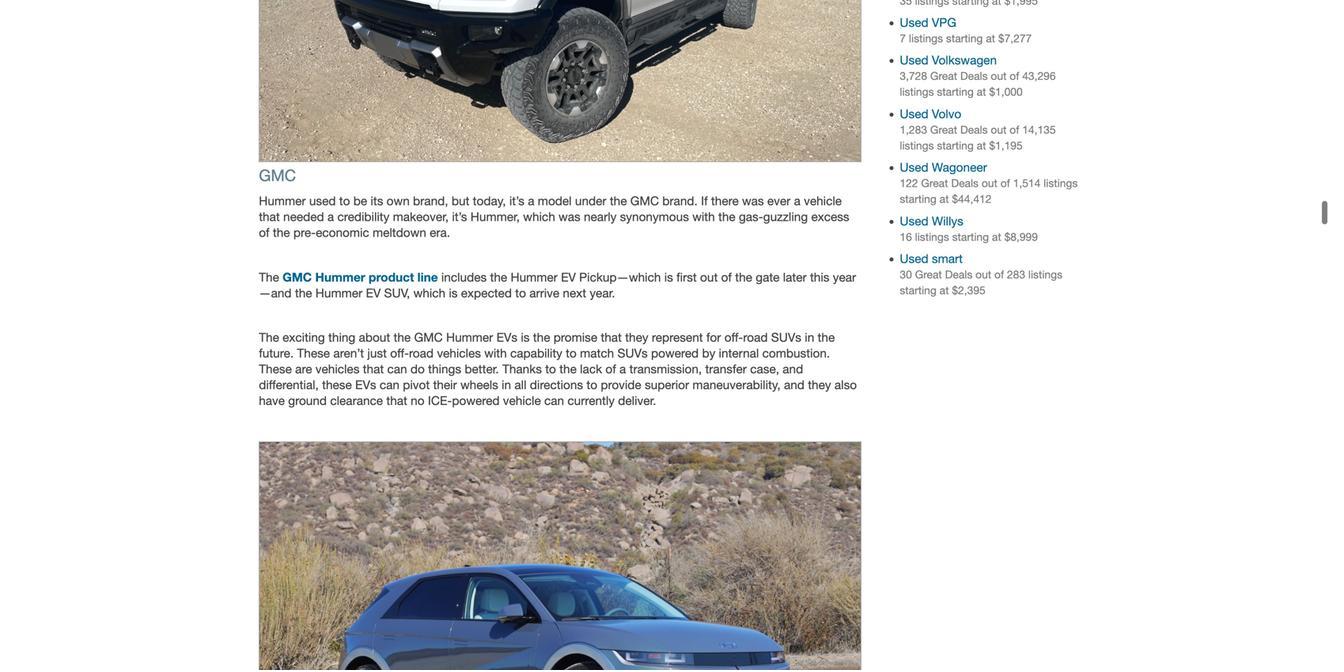 Task type: describe. For each thing, give the bounding box(es) containing it.
great for wagoneer
[[921, 177, 948, 190]]

about
[[359, 330, 390, 345]]

hummer inside hummer used to be its own brand, but today, it's a model under the gmc brand. if there was ever a vehicle that needed a credibility makeover, it's hummer, which was nearly synonymous with the gas-guzzling excess of the pre-economic meltdown era.
[[259, 194, 306, 208]]

starting for smart
[[900, 284, 937, 297]]

0 vertical spatial evs
[[497, 330, 518, 345]]

starting inside used willys 16 listings starting at $8,999
[[952, 231, 989, 243]]

1 horizontal spatial road
[[743, 330, 768, 345]]

starting for wagoneer
[[900, 193, 937, 206]]

gas-
[[739, 210, 763, 224]]

the up directions
[[560, 362, 577, 376]]

brand,
[[413, 194, 448, 208]]

that left no
[[386, 394, 407, 408]]

that up match at bottom left
[[601, 330, 622, 345]]

which inside hummer used to be its own brand, but today, it's a model under the gmc brand. if there was ever a vehicle that needed a credibility makeover, it's hummer, which was nearly synonymous with the gas-guzzling excess of the pre-economic meltdown era.
[[523, 210, 555, 224]]

this
[[810, 270, 830, 284]]

14,135
[[1022, 123, 1056, 136]]

used for used wagoneer
[[900, 160, 929, 175]]

starting for volkswagen
[[937, 86, 974, 98]]

pre-
[[293, 226, 316, 240]]

0 vertical spatial they
[[625, 330, 649, 345]]

1 vertical spatial road
[[409, 346, 434, 360]]

no
[[411, 394, 425, 408]]

0 vertical spatial ev
[[561, 270, 576, 284]]

better.
[[465, 362, 499, 376]]

year.
[[590, 286, 615, 300]]

willys
[[932, 214, 964, 228]]

used smart
[[900, 252, 963, 266]]

122 great deals out of 1,514 listings starting at
[[900, 177, 1078, 206]]

credibility
[[337, 210, 390, 224]]

hummer down economic
[[315, 270, 365, 284]]

superior
[[645, 378, 689, 392]]

thanks
[[502, 362, 542, 376]]

combustion.
[[762, 346, 830, 360]]

things
[[428, 362, 461, 376]]

synonymous
[[620, 210, 689, 224]]

of inside includes the hummer ev pickup—which is first out of the gate later this year —and the hummer ev suv, which is expected to arrive next year.
[[721, 270, 732, 284]]

provide
[[601, 378, 641, 392]]

that inside hummer used to be its own brand, but today, it's a model under the gmc brand. if there was ever a vehicle that needed a credibility makeover, it's hummer, which was nearly synonymous with the gas-guzzling excess of the pre-economic meltdown era.
[[259, 210, 280, 224]]

the up nearly
[[610, 194, 627, 208]]

used
[[309, 194, 336, 208]]

a right "ever"
[[794, 194, 801, 208]]

to up currently
[[587, 378, 597, 392]]

3,728 great deals out of 43,296 listings starting at
[[900, 70, 1056, 98]]

the up capability
[[533, 330, 550, 345]]

used wagoneer
[[900, 160, 987, 175]]

aren't
[[333, 346, 364, 360]]

gmc up the —and
[[283, 270, 312, 284]]

listings for smart
[[1029, 268, 1063, 281]]

used volkswagen
[[900, 53, 997, 67]]

to up directions
[[545, 362, 556, 376]]

pivot
[[403, 378, 430, 392]]

43,296
[[1022, 70, 1056, 82]]

the up expected in the top of the page
[[490, 270, 507, 284]]

listings for wagoneer
[[1044, 177, 1078, 190]]

listings for volkswagen
[[900, 86, 934, 98]]

—and
[[259, 286, 292, 300]]

hummer inside the exciting thing about the gmc hummer evs is the promise that they represent for off-road suvs in the future. these aren't just off-road vehicles with capability to match suvs powered by internal combustion. these are vehicles that can do things better. thanks to the lack of a transmission, transfer case, and differential, these evs can pivot their wheels in all directions to provide superior maneuverability, and they also have ground clearance that no ice-powered vehicle can currently deliver.
[[446, 330, 493, 345]]

a inside the exciting thing about the gmc hummer evs is the promise that they represent for off-road suvs in the future. these aren't just off-road vehicles with capability to match suvs powered by internal combustion. these are vehicles that can do things better. thanks to the lack of a transmission, transfer case, and differential, these evs can pivot their wheels in all directions to provide superior maneuverability, and they also have ground clearance that no ice-powered vehicle can currently deliver.
[[620, 362, 626, 376]]

hummer used to be its own brand, but today, it's a model under the gmc brand. if there was ever a vehicle that needed a credibility makeover, it's hummer, which was nearly synonymous with the gas-guzzling excess of the pre-economic meltdown era.
[[259, 194, 850, 240]]

hummer up arrive
[[511, 270, 558, 284]]

1 vertical spatial vehicles
[[316, 362, 360, 376]]

includes
[[441, 270, 487, 284]]

1 vertical spatial ev
[[366, 286, 381, 300]]

with inside the exciting thing about the gmc hummer evs is the promise that they represent for off-road suvs in the future. these aren't just off-road vehicles with capability to match suvs powered by internal combustion. these are vehicles that can do things better. thanks to the lack of a transmission, transfer case, and differential, these evs can pivot their wheels in all directions to provide superior maneuverability, and they also have ground clearance that no ice-powered vehicle can currently deliver.
[[484, 346, 507, 360]]

a down used
[[328, 210, 334, 224]]

the right about
[[394, 330, 411, 345]]

1 vertical spatial they
[[808, 378, 831, 392]]

later
[[783, 270, 807, 284]]

listings inside used willys 16 listings starting at $8,999
[[915, 231, 949, 243]]

at for volvo
[[977, 139, 986, 152]]

the for gmc
[[259, 270, 279, 284]]

$44,412
[[952, 193, 992, 206]]

$2,395
[[952, 284, 986, 297]]

future.
[[259, 346, 294, 360]]

exciting
[[283, 330, 325, 345]]

transmission,
[[630, 362, 702, 376]]

3,728
[[900, 70, 927, 82]]

great for smart
[[915, 268, 942, 281]]

0 vertical spatial off-
[[725, 330, 743, 345]]

needed
[[283, 210, 324, 224]]

with inside hummer used to be its own brand, but today, it's a model under the gmc brand. if there was ever a vehicle that needed a credibility makeover, it's hummer, which was nearly synonymous with the gas-guzzling excess of the pre-economic meltdown era.
[[693, 210, 715, 224]]

1 horizontal spatial suvs
[[771, 330, 802, 345]]

1,514
[[1013, 177, 1041, 190]]

$1,000
[[989, 86, 1023, 98]]

used for used willys 16 listings starting at $8,999
[[900, 214, 929, 228]]

1 vertical spatial off-
[[390, 346, 409, 360]]

excess
[[811, 210, 850, 224]]

own
[[387, 194, 410, 208]]

case,
[[750, 362, 779, 376]]

out for wagoneer
[[982, 177, 998, 190]]

volkswagen
[[932, 53, 997, 67]]

brand.
[[663, 194, 698, 208]]

hummer down the gmc hummer product line at left top
[[316, 286, 363, 300]]

1 vertical spatial evs
[[355, 378, 376, 392]]

under
[[575, 194, 607, 208]]

thing
[[328, 330, 355, 345]]

used vpg link
[[900, 15, 957, 30]]

economic
[[316, 226, 369, 240]]

suv,
[[384, 286, 410, 300]]

capability
[[510, 346, 563, 360]]

gmc hummer product line link
[[283, 270, 438, 284]]

used willys link
[[900, 214, 964, 228]]

these
[[322, 378, 352, 392]]

expected
[[461, 286, 512, 300]]

0 vertical spatial can
[[387, 362, 407, 376]]

to inside hummer used to be its own brand, but today, it's a model under the gmc brand. if there was ever a vehicle that needed a credibility makeover, it's hummer, which was nearly synonymous with the gas-guzzling excess of the pre-economic meltdown era.
[[339, 194, 350, 208]]

that down just
[[363, 362, 384, 376]]

0 vertical spatial and
[[783, 362, 803, 376]]

0 vertical spatial vehicles
[[437, 346, 481, 360]]

the up combustion.
[[818, 330, 835, 345]]

promise
[[554, 330, 597, 345]]

of inside 30 great deals out of 283 listings starting at
[[995, 268, 1004, 281]]

used volvo link
[[900, 107, 962, 121]]

used for used volkswagen
[[900, 53, 929, 67]]

gate
[[756, 270, 780, 284]]

out for volkswagen
[[991, 70, 1007, 82]]

just
[[367, 346, 387, 360]]

have
[[259, 394, 285, 408]]

of inside 3,728 great deals out of 43,296 listings starting at
[[1010, 70, 1019, 82]]

vehicle inside the exciting thing about the gmc hummer evs is the promise that they represent for off-road suvs in the future. these aren't just off-road vehicles with capability to match suvs powered by internal combustion. these are vehicles that can do things better. thanks to the lack of a transmission, transfer case, and differential, these evs can pivot their wheels in all directions to provide superior maneuverability, and they also have ground clearance that no ice-powered vehicle can currently deliver.
[[503, 394, 541, 408]]

the down there
[[718, 210, 736, 224]]

listings inside 'used vpg 7 listings starting at $7,277'
[[909, 32, 943, 45]]

122
[[900, 177, 918, 190]]

ever
[[767, 194, 791, 208]]

of inside the exciting thing about the gmc hummer evs is the promise that they represent for off-road suvs in the future. these aren't just off-road vehicles with capability to match suvs powered by internal combustion. these are vehicles that can do things better. thanks to the lack of a transmission, transfer case, and differential, these evs can pivot their wheels in all directions to provide superior maneuverability, and they also have ground clearance that no ice-powered vehicle can currently deliver.
[[606, 362, 616, 376]]

volvo
[[932, 107, 962, 121]]

1,283
[[900, 123, 927, 136]]

be
[[353, 194, 367, 208]]

out inside includes the hummer ev pickup—which is first out of the gate later this year —and the hummer ev suv, which is expected to arrive next year.
[[700, 270, 718, 284]]

a left model
[[528, 194, 535, 208]]

line
[[418, 270, 438, 284]]

are
[[295, 362, 312, 376]]

deals for used volvo
[[961, 123, 988, 136]]

product
[[369, 270, 414, 284]]

of inside 1,283 great deals out of 14,135 listings starting at
[[1010, 123, 1019, 136]]

$1,195
[[989, 139, 1023, 152]]



Task type: locate. For each thing, give the bounding box(es) containing it.
that left needed
[[259, 210, 280, 224]]

5 used from the top
[[900, 214, 929, 228]]

deals inside 122 great deals out of 1,514 listings starting at
[[951, 177, 979, 190]]

starting inside 30 great deals out of 283 listings starting at
[[900, 284, 937, 297]]

30
[[900, 268, 912, 281]]

used up 1,283
[[900, 107, 929, 121]]

1 vertical spatial with
[[484, 346, 507, 360]]

the exciting thing about the gmc hummer evs is the promise that they represent for off-road suvs in the future. these aren't just off-road vehicles with capability to match suvs powered by internal combustion. these are vehicles that can do things better. thanks to the lack of a transmission, transfer case, and differential, these evs can pivot their wheels in all directions to provide superior maneuverability, and they also have ground clearance that no ice-powered vehicle can currently deliver.
[[259, 330, 857, 408]]

which down "line"
[[414, 286, 446, 300]]

smart
[[932, 252, 963, 266]]

first
[[677, 270, 697, 284]]

great inside 30 great deals out of 283 listings starting at
[[915, 268, 942, 281]]

2 used from the top
[[900, 53, 929, 67]]

deals down the wagoneer
[[951, 177, 979, 190]]

that
[[259, 210, 280, 224], [601, 330, 622, 345], [363, 362, 384, 376], [386, 394, 407, 408]]

0 vertical spatial which
[[523, 210, 555, 224]]

used for used vpg 7 listings starting at $7,277
[[900, 15, 929, 30]]

at inside 1,283 great deals out of 14,135 listings starting at
[[977, 139, 986, 152]]

0 vertical spatial vehicle
[[804, 194, 842, 208]]

represent
[[652, 330, 703, 345]]

out inside 30 great deals out of 283 listings starting at
[[976, 268, 992, 281]]

used up 122
[[900, 160, 929, 175]]

it's up hummer,
[[509, 194, 525, 208]]

1 vertical spatial can
[[380, 378, 400, 392]]

1 vertical spatial and
[[784, 378, 805, 392]]

listings inside 30 great deals out of 283 listings starting at
[[1029, 268, 1063, 281]]

1 horizontal spatial off-
[[725, 330, 743, 345]]

listings inside 1,283 great deals out of 14,135 listings starting at
[[900, 139, 934, 152]]

1 vertical spatial powered
[[452, 394, 500, 408]]

out up $2,395
[[976, 268, 992, 281]]

ev
[[561, 270, 576, 284], [366, 286, 381, 300]]

the right the —and
[[295, 286, 312, 300]]

to left arrive
[[515, 286, 526, 300]]

powered down represent
[[651, 346, 699, 360]]

0 vertical spatial powered
[[651, 346, 699, 360]]

out right first
[[700, 270, 718, 284]]

if
[[701, 194, 708, 208]]

road up internal
[[743, 330, 768, 345]]

1 vertical spatial was
[[559, 210, 581, 224]]

at inside 30 great deals out of 283 listings starting at
[[940, 284, 949, 297]]

used for used smart
[[900, 252, 929, 266]]

the inside the gmc hummer product line
[[259, 270, 279, 284]]

vehicle down all
[[503, 394, 541, 408]]

of up $1,000 in the top right of the page
[[1010, 70, 1019, 82]]

the up future.
[[259, 330, 279, 345]]

starting down 122
[[900, 193, 937, 206]]

hummer up needed
[[259, 194, 306, 208]]

listings inside 122 great deals out of 1,514 listings starting at
[[1044, 177, 1078, 190]]

do
[[411, 362, 425, 376]]

wheels
[[460, 378, 498, 392]]

powered down wheels
[[452, 394, 500, 408]]

which inside includes the hummer ev pickup—which is first out of the gate later this year —and the hummer ev suv, which is expected to arrive next year.
[[414, 286, 446, 300]]

0 horizontal spatial they
[[625, 330, 649, 345]]

currently
[[568, 394, 615, 408]]

great down the used smart
[[915, 268, 942, 281]]

ice-
[[428, 394, 452, 408]]

0 horizontal spatial in
[[502, 378, 511, 392]]

great for volkswagen
[[930, 70, 957, 82]]

can
[[387, 362, 407, 376], [380, 378, 400, 392], [544, 394, 564, 408]]

1 vertical spatial it's
[[452, 210, 467, 224]]

at inside 3,728 great deals out of 43,296 listings starting at
[[977, 86, 986, 98]]

can left pivot
[[380, 378, 400, 392]]

out
[[991, 70, 1007, 82], [991, 123, 1007, 136], [982, 177, 998, 190], [976, 268, 992, 281], [700, 270, 718, 284]]

0 horizontal spatial vehicles
[[316, 362, 360, 376]]

starting up volkswagen
[[946, 32, 983, 45]]

deals inside 3,728 great deals out of 43,296 listings starting at
[[961, 70, 988, 82]]

by
[[702, 346, 716, 360]]

2 vertical spatial can
[[544, 394, 564, 408]]

their
[[433, 378, 457, 392]]

suvs up provide
[[618, 346, 648, 360]]

makeover,
[[393, 210, 449, 224]]

is left first
[[664, 270, 673, 284]]

1 horizontal spatial is
[[521, 330, 530, 345]]

0 horizontal spatial with
[[484, 346, 507, 360]]

0 horizontal spatial vehicle
[[503, 394, 541, 408]]

gmc up needed
[[259, 166, 296, 185]]

0 horizontal spatial off-
[[390, 346, 409, 360]]

2022 hyundai ioniq 5 review summary image
[[259, 441, 862, 670]]

0 horizontal spatial these
[[259, 362, 292, 376]]

used volkswagen link
[[900, 53, 997, 67]]

0 horizontal spatial evs
[[355, 378, 376, 392]]

in left all
[[502, 378, 511, 392]]

at for smart
[[940, 284, 949, 297]]

0 horizontal spatial it's
[[452, 210, 467, 224]]

used wagoneer link
[[900, 160, 987, 175]]

1 vertical spatial which
[[414, 286, 446, 300]]

deliver.
[[618, 394, 656, 408]]

great inside 122 great deals out of 1,514 listings starting at
[[921, 177, 948, 190]]

used up "7"
[[900, 15, 929, 30]]

at left the $8,999 at top
[[992, 231, 1002, 243]]

0 horizontal spatial suvs
[[618, 346, 648, 360]]

2023 gmc hummer ev pickup review lead in image
[[259, 0, 862, 162]]

1 horizontal spatial was
[[742, 194, 764, 208]]

great
[[930, 70, 957, 82], [930, 123, 957, 136], [921, 177, 948, 190], [915, 268, 942, 281]]

of up provide
[[606, 362, 616, 376]]

the for exciting
[[259, 330, 279, 345]]

deals for used smart
[[945, 268, 973, 281]]

can left do
[[387, 362, 407, 376]]

directions
[[530, 378, 583, 392]]

at up willys
[[940, 193, 949, 206]]

next
[[563, 286, 586, 300]]

hummer,
[[471, 210, 520, 224]]

2 vertical spatial is
[[521, 330, 530, 345]]

wagoneer
[[932, 160, 987, 175]]

for
[[707, 330, 721, 345]]

0 vertical spatial road
[[743, 330, 768, 345]]

great for volvo
[[930, 123, 957, 136]]

suvs up combustion.
[[771, 330, 802, 345]]

the inside the exciting thing about the gmc hummer evs is the promise that they represent for off-road suvs in the future. these aren't just off-road vehicles with capability to match suvs powered by internal combustion. these are vehicles that can do things better. thanks to the lack of a transmission, transfer case, and differential, these evs can pivot their wheels in all directions to provide superior maneuverability, and they also have ground clearance that no ice-powered vehicle can currently deliver.
[[259, 330, 279, 345]]

to inside includes the hummer ev pickup—which is first out of the gate later this year —and the hummer ev suv, which is expected to arrive next year.
[[515, 286, 526, 300]]

also
[[835, 378, 857, 392]]

used smart link
[[900, 252, 963, 266]]

the
[[259, 270, 279, 284], [259, 330, 279, 345]]

listings for volvo
[[900, 139, 934, 152]]

1 horizontal spatial powered
[[651, 346, 699, 360]]

listings down the used vpg link
[[909, 32, 943, 45]]

off- up internal
[[725, 330, 743, 345]]

$7,277
[[998, 32, 1032, 45]]

powered
[[651, 346, 699, 360], [452, 394, 500, 408]]

0 vertical spatial was
[[742, 194, 764, 208]]

1 horizontal spatial it's
[[509, 194, 525, 208]]

which down model
[[523, 210, 555, 224]]

0 horizontal spatial ev
[[366, 286, 381, 300]]

1 vertical spatial in
[[502, 378, 511, 392]]

listings down 3,728
[[900, 86, 934, 98]]

30 great deals out of 283 listings starting at
[[900, 268, 1063, 297]]

used inside used willys 16 listings starting at $8,999
[[900, 214, 929, 228]]

these down future.
[[259, 362, 292, 376]]

suvs
[[771, 330, 802, 345], [618, 346, 648, 360]]

model
[[538, 194, 572, 208]]

at left "$1,195"
[[977, 139, 986, 152]]

out for smart
[[976, 268, 992, 281]]

0 vertical spatial with
[[693, 210, 715, 224]]

starting down the 30
[[900, 284, 937, 297]]

used
[[900, 15, 929, 30], [900, 53, 929, 67], [900, 107, 929, 121], [900, 160, 929, 175], [900, 214, 929, 228], [900, 252, 929, 266]]

listings right 283
[[1029, 268, 1063, 281]]

1 vertical spatial vehicle
[[503, 394, 541, 408]]

ev down gmc hummer product line link
[[366, 286, 381, 300]]

these down exciting on the left
[[297, 346, 330, 360]]

in up combustion.
[[805, 330, 814, 345]]

$8,999
[[1005, 231, 1038, 243]]

meltdown
[[373, 226, 426, 240]]

used inside 'used vpg 7 listings starting at $7,277'
[[900, 15, 929, 30]]

vehicles up things
[[437, 346, 481, 360]]

deals
[[961, 70, 988, 82], [961, 123, 988, 136], [951, 177, 979, 190], [945, 268, 973, 281]]

at left $1,000 in the top right of the page
[[977, 86, 986, 98]]

1 vertical spatial suvs
[[618, 346, 648, 360]]

listings right 1,514
[[1044, 177, 1078, 190]]

hummer up better.
[[446, 330, 493, 345]]

all
[[515, 378, 527, 392]]

listings
[[909, 32, 943, 45], [900, 86, 934, 98], [900, 139, 934, 152], [1044, 177, 1078, 190], [915, 231, 949, 243], [1029, 268, 1063, 281]]

road up do
[[409, 346, 434, 360]]

starting inside 122 great deals out of 1,514 listings starting at
[[900, 193, 937, 206]]

gmc inside hummer used to be its own brand, but today, it's a model under the gmc brand. if there was ever a vehicle that needed a credibility makeover, it's hummer, which was nearly synonymous with the gas-guzzling excess of the pre-economic meltdown era.
[[630, 194, 659, 208]]

0 horizontal spatial was
[[559, 210, 581, 224]]

2 the from the top
[[259, 330, 279, 345]]

0 vertical spatial suvs
[[771, 330, 802, 345]]

vpg
[[932, 15, 957, 30]]

deals down volvo
[[961, 123, 988, 136]]

great inside 1,283 great deals out of 14,135 listings starting at
[[930, 123, 957, 136]]

at inside used willys 16 listings starting at $8,999
[[992, 231, 1002, 243]]

at left $7,277
[[986, 32, 995, 45]]

1 horizontal spatial with
[[693, 210, 715, 224]]

of inside hummer used to be its own brand, but today, it's a model under the gmc brand. if there was ever a vehicle that needed a credibility makeover, it's hummer, which was nearly synonymous with the gas-guzzling excess of the pre-economic meltdown era.
[[259, 226, 269, 240]]

starting up volvo
[[937, 86, 974, 98]]

arrive
[[530, 286, 560, 300]]

they left represent
[[625, 330, 649, 345]]

out inside 1,283 great deals out of 14,135 listings starting at
[[991, 123, 1007, 136]]

era.
[[430, 226, 450, 240]]

starting for volvo
[[937, 139, 974, 152]]

starting inside 1,283 great deals out of 14,135 listings starting at
[[937, 139, 974, 152]]

vehicle up excess
[[804, 194, 842, 208]]

0 vertical spatial in
[[805, 330, 814, 345]]

6 used from the top
[[900, 252, 929, 266]]

can down directions
[[544, 394, 564, 408]]

out inside 122 great deals out of 1,514 listings starting at
[[982, 177, 998, 190]]

1 horizontal spatial evs
[[497, 330, 518, 345]]

2 horizontal spatial is
[[664, 270, 673, 284]]

starting up the wagoneer
[[937, 139, 974, 152]]

year
[[833, 270, 856, 284]]

0 vertical spatial the
[[259, 270, 279, 284]]

transfer
[[705, 362, 747, 376]]

at inside 122 great deals out of 1,514 listings starting at
[[940, 193, 949, 206]]

road
[[743, 330, 768, 345], [409, 346, 434, 360]]

differential,
[[259, 378, 319, 392]]

with down if
[[693, 210, 715, 224]]

used for used volvo
[[900, 107, 929, 121]]

1,283 great deals out of 14,135 listings starting at
[[900, 123, 1056, 152]]

deals for used wagoneer
[[951, 177, 979, 190]]

of left pre-
[[259, 226, 269, 240]]

0 horizontal spatial which
[[414, 286, 446, 300]]

off- right just
[[390, 346, 409, 360]]

1 horizontal spatial which
[[523, 210, 555, 224]]

1 horizontal spatial vehicles
[[437, 346, 481, 360]]

1 used from the top
[[900, 15, 929, 30]]

great down volvo
[[930, 123, 957, 136]]

3 used from the top
[[900, 107, 929, 121]]

starting inside 3,728 great deals out of 43,296 listings starting at
[[937, 86, 974, 98]]

0 vertical spatial these
[[297, 346, 330, 360]]

nearly
[[584, 210, 617, 224]]

these
[[297, 346, 330, 360], [259, 362, 292, 376]]

out up $44,412 at the right of page
[[982, 177, 998, 190]]

a up provide
[[620, 362, 626, 376]]

ground
[[288, 394, 327, 408]]

great down used volkswagen link
[[930, 70, 957, 82]]

listings down 1,283
[[900, 139, 934, 152]]

4 used from the top
[[900, 160, 929, 175]]

the gmc hummer product line
[[259, 270, 438, 284]]

is up capability
[[521, 330, 530, 345]]

but
[[452, 194, 470, 208]]

is inside the exciting thing about the gmc hummer evs is the promise that they represent for off-road suvs in the future. these aren't just off-road vehicles with capability to match suvs powered by internal combustion. these are vehicles that can do things better. thanks to the lack of a transmission, transfer case, and differential, these evs can pivot their wheels in all directions to provide superior maneuverability, and they also have ground clearance that no ice-powered vehicle can currently deliver.
[[521, 330, 530, 345]]

evs up clearance
[[355, 378, 376, 392]]

of
[[1010, 70, 1019, 82], [1010, 123, 1019, 136], [1001, 177, 1010, 190], [259, 226, 269, 240], [995, 268, 1004, 281], [721, 270, 732, 284], [606, 362, 616, 376]]

guzzling
[[763, 210, 808, 224]]

1 horizontal spatial they
[[808, 378, 831, 392]]

great inside 3,728 great deals out of 43,296 listings starting at
[[930, 70, 957, 82]]

with up better.
[[484, 346, 507, 360]]

lack
[[580, 362, 602, 376]]

it's down 'but'
[[452, 210, 467, 224]]

16
[[900, 231, 912, 243]]

to down promise
[[566, 346, 577, 360]]

out up $1,000 in the top right of the page
[[991, 70, 1007, 82]]

listings inside 3,728 great deals out of 43,296 listings starting at
[[900, 86, 934, 98]]

match
[[580, 346, 614, 360]]

was
[[742, 194, 764, 208], [559, 210, 581, 224]]

they left also
[[808, 378, 831, 392]]

used volvo
[[900, 107, 962, 121]]

they
[[625, 330, 649, 345], [808, 378, 831, 392]]

used up 16
[[900, 214, 929, 228]]

vehicles up the these
[[316, 362, 360, 376]]

0 vertical spatial is
[[664, 270, 673, 284]]

1 horizontal spatial vehicle
[[804, 194, 842, 208]]

at for wagoneer
[[940, 193, 949, 206]]

the left gate
[[735, 270, 752, 284]]

1 horizontal spatial in
[[805, 330, 814, 345]]

the up the —and
[[259, 270, 279, 284]]

0 vertical spatial it's
[[509, 194, 525, 208]]

deals inside 1,283 great deals out of 14,135 listings starting at
[[961, 123, 988, 136]]

0 horizontal spatial road
[[409, 346, 434, 360]]

1 vertical spatial the
[[259, 330, 279, 345]]

1 horizontal spatial these
[[297, 346, 330, 360]]

1 vertical spatial is
[[449, 286, 458, 300]]

today,
[[473, 194, 506, 208]]

of left 283
[[995, 268, 1004, 281]]

deals for used volkswagen
[[961, 70, 988, 82]]

deals inside 30 great deals out of 283 listings starting at
[[945, 268, 973, 281]]

0 horizontal spatial powered
[[452, 394, 500, 408]]

evs up capability
[[497, 330, 518, 345]]

out for volvo
[[991, 123, 1007, 136]]

vehicle inside hummer used to be its own brand, but today, it's a model under the gmc brand. if there was ever a vehicle that needed a credibility makeover, it's hummer, which was nearly synonymous with the gas-guzzling excess of the pre-economic meltdown era.
[[804, 194, 842, 208]]

the left pre-
[[273, 226, 290, 240]]

at
[[986, 32, 995, 45], [977, 86, 986, 98], [977, 139, 986, 152], [940, 193, 949, 206], [992, 231, 1002, 243], [940, 284, 949, 297]]

at inside 'used vpg 7 listings starting at $7,277'
[[986, 32, 995, 45]]

to left be
[[339, 194, 350, 208]]

1 the from the top
[[259, 270, 279, 284]]

its
[[371, 194, 383, 208]]

used up the 30
[[900, 252, 929, 266]]

listings down used willys link
[[915, 231, 949, 243]]

1 horizontal spatial ev
[[561, 270, 576, 284]]

1 vertical spatial these
[[259, 362, 292, 376]]

internal
[[719, 346, 759, 360]]

of inside 122 great deals out of 1,514 listings starting at
[[1001, 177, 1010, 190]]

of right first
[[721, 270, 732, 284]]

ev up next
[[561, 270, 576, 284]]

out inside 3,728 great deals out of 43,296 listings starting at
[[991, 70, 1007, 82]]

starting inside 'used vpg 7 listings starting at $7,277'
[[946, 32, 983, 45]]

0 horizontal spatial is
[[449, 286, 458, 300]]

gmc inside the exciting thing about the gmc hummer evs is the promise that they represent for off-road suvs in the future. these aren't just off-road vehicles with capability to match suvs powered by internal combustion. these are vehicles that can do things better. thanks to the lack of a transmission, transfer case, and differential, these evs can pivot their wheels in all directions to provide superior maneuverability, and they also have ground clearance that no ice-powered vehicle can currently deliver.
[[414, 330, 443, 345]]

is down includes on the top left
[[449, 286, 458, 300]]

used willys 16 listings starting at $8,999
[[900, 214, 1038, 243]]

deals down volkswagen
[[961, 70, 988, 82]]

at for volkswagen
[[977, 86, 986, 98]]

great down used wagoneer
[[921, 177, 948, 190]]



Task type: vqa. For each thing, say whether or not it's contained in the screenshot.
the Mercedes-
no



